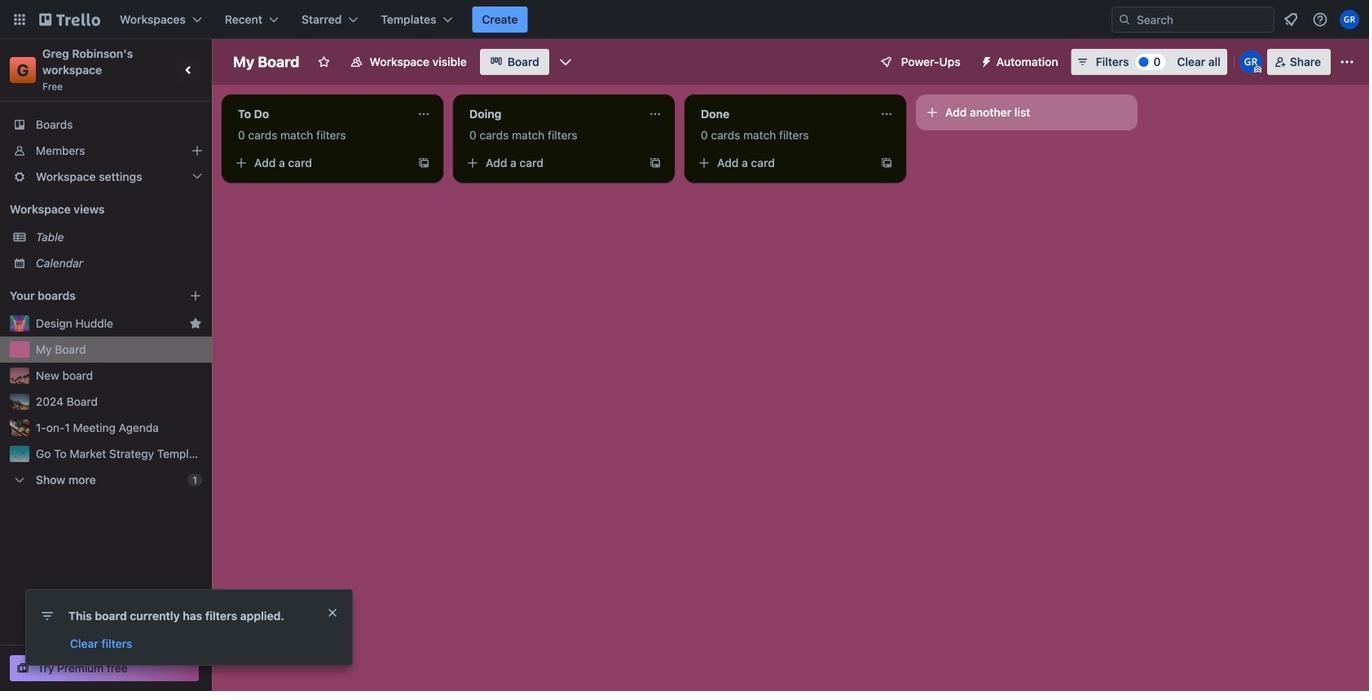 Task type: vqa. For each thing, say whether or not it's contained in the screenshot.
YOUR BOARDS WITH 7 ITEMS element
yes



Task type: locate. For each thing, give the bounding box(es) containing it.
Board name text field
[[225, 49, 308, 75]]

None text field
[[460, 101, 643, 127], [692, 101, 874, 127], [460, 101, 643, 127], [692, 101, 874, 127]]

alert
[[26, 590, 352, 665]]

back to home image
[[39, 7, 100, 33]]

1 horizontal spatial create from template… image
[[881, 157, 894, 170]]

0 horizontal spatial create from template… image
[[649, 157, 662, 170]]

0 vertical spatial greg robinson (gregrobinson96) image
[[1341, 10, 1360, 29]]

sm image
[[974, 49, 997, 72]]

1 create from template… image from the left
[[649, 157, 662, 170]]

starred icon image
[[189, 317, 202, 330]]

greg robinson (gregrobinson96) image right open information menu image
[[1341, 10, 1360, 29]]

workspace navigation collapse icon image
[[178, 59, 201, 82]]

1 horizontal spatial greg robinson (gregrobinson96) image
[[1341, 10, 1360, 29]]

None text field
[[228, 101, 411, 127]]

search image
[[1119, 13, 1132, 26]]

create from template… image
[[649, 157, 662, 170], [881, 157, 894, 170]]

1 vertical spatial greg robinson (gregrobinson96) image
[[1240, 51, 1263, 73]]

greg robinson (gregrobinson96) image
[[1341, 10, 1360, 29], [1240, 51, 1263, 73]]

greg robinson (gregrobinson96) image down search field
[[1240, 51, 1263, 73]]

Search field
[[1132, 8, 1275, 31]]

2 create from template… image from the left
[[881, 157, 894, 170]]

0 horizontal spatial greg robinson (gregrobinson96) image
[[1240, 51, 1263, 73]]

star or unstar board image
[[318, 55, 331, 68]]

show menu image
[[1340, 54, 1356, 70]]



Task type: describe. For each thing, give the bounding box(es) containing it.
this member is an admin of this board. image
[[1255, 66, 1262, 73]]

add board image
[[189, 289, 202, 303]]

0 notifications image
[[1282, 10, 1301, 29]]

customize views image
[[558, 54, 574, 70]]

your boards with 7 items element
[[10, 286, 165, 306]]

primary element
[[0, 0, 1370, 39]]

open information menu image
[[1313, 11, 1329, 28]]

dismiss flag image
[[326, 607, 339, 620]]

create from template… image
[[418, 157, 431, 170]]



